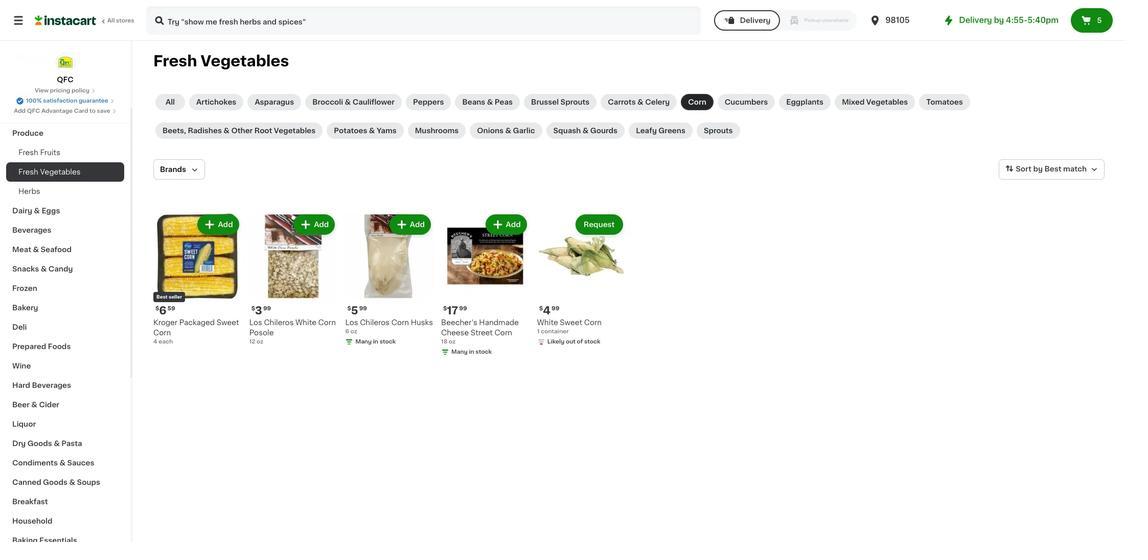 Task type: describe. For each thing, give the bounding box(es) containing it.
to
[[90, 108, 96, 114]]

oz for white
[[257, 339, 263, 345]]

corn inside the beecher's handmade cheese street corn 18 oz
[[495, 330, 512, 337]]

squash & gourds
[[553, 127, 618, 134]]

candy
[[48, 266, 73, 273]]

other
[[231, 127, 253, 134]]

product group containing 5
[[345, 213, 433, 349]]

wine link
[[6, 357, 124, 376]]

root
[[254, 127, 272, 134]]

& for broccoli & cauliflower
[[345, 99, 351, 106]]

qfc logo image
[[55, 53, 75, 73]]

canned
[[12, 480, 41, 487]]

chileros for white
[[264, 319, 294, 327]]

in for 17
[[469, 350, 474, 355]]

59
[[168, 306, 175, 312]]

& for condiments & sauces
[[59, 460, 65, 467]]

each
[[159, 339, 173, 345]]

recipes link
[[6, 85, 124, 104]]

1 vertical spatial sprouts
[[704, 127, 733, 134]]

hard beverages link
[[6, 376, 124, 396]]

beets, radishes & other root vegetables link
[[155, 123, 323, 139]]

vegetables right mixed at the top of page
[[866, 99, 908, 106]]

0 vertical spatial fresh vegetables
[[153, 54, 289, 69]]

squash & gourds link
[[546, 123, 625, 139]]

best for best seller
[[156, 295, 168, 299]]

$ for 6
[[155, 306, 159, 312]]

all for all
[[166, 99, 175, 106]]

thanksgiving
[[12, 110, 61, 118]]

beecher's handmade cheese street corn 18 oz
[[441, 319, 519, 345]]

white inside white sweet corn 1 container
[[537, 319, 558, 327]]

potatoes & yams
[[334, 127, 397, 134]]

breakfast
[[12, 499, 48, 506]]

corn link
[[681, 94, 714, 110]]

wine
[[12, 363, 31, 370]]

sweet inside kroger packaged sweet corn 4 each
[[217, 319, 239, 327]]

17
[[447, 306, 458, 316]]

street
[[471, 330, 493, 337]]

broccoli & cauliflower link
[[305, 94, 402, 110]]

99 for 4
[[552, 306, 559, 312]]

0 vertical spatial qfc
[[57, 76, 73, 83]]

many in stock for 5
[[356, 339, 396, 345]]

snacks & candy link
[[6, 260, 124, 279]]

mixed vegetables
[[842, 99, 908, 106]]

match
[[1063, 166, 1087, 173]]

add button for 3
[[295, 216, 334, 234]]

12
[[249, 339, 255, 345]]

beets, radishes & other root vegetables
[[163, 127, 316, 134]]

& for squash & gourds
[[583, 127, 589, 134]]

los for 6
[[345, 319, 358, 327]]

tomatoes link
[[919, 94, 970, 110]]

eggs
[[42, 208, 60, 215]]

beer & cider link
[[6, 396, 124, 415]]

card
[[74, 108, 88, 114]]

container
[[541, 329, 569, 335]]

beans
[[462, 99, 485, 106]]

0 vertical spatial beverages
[[12, 227, 51, 234]]

product group containing 17
[[441, 213, 529, 359]]

stores
[[116, 18, 134, 24]]

produce
[[12, 130, 43, 137]]

delivery by 4:55-5:40pm
[[959, 16, 1059, 24]]

all link
[[155, 94, 185, 110]]

qfc link
[[55, 53, 75, 85]]

sort
[[1016, 166, 1032, 173]]

by for delivery
[[994, 16, 1004, 24]]

1
[[537, 329, 540, 335]]

99 for 3
[[263, 306, 271, 312]]

mixed vegetables link
[[835, 94, 915, 110]]

best seller
[[156, 295, 182, 299]]

buy it again
[[29, 34, 72, 41]]

cheese
[[441, 330, 469, 337]]

pricing
[[50, 88, 70, 94]]

& for beans & peas
[[487, 99, 493, 106]]

& for snacks & candy
[[41, 266, 47, 273]]

request
[[584, 221, 615, 229]]

dry goods & pasta link
[[6, 435, 124, 454]]

herbs
[[18, 188, 40, 195]]

likely out of stock
[[547, 339, 600, 345]]

many for 5
[[356, 339, 372, 345]]

4 inside kroger packaged sweet corn 4 each
[[153, 339, 157, 345]]

fruits
[[40, 149, 60, 156]]

add qfc advantage card to save
[[14, 108, 110, 114]]

Search field
[[147, 7, 700, 34]]

100% satisfaction guarantee
[[26, 98, 108, 104]]

onions & garlic
[[477, 127, 535, 134]]

0 vertical spatial 4
[[543, 306, 551, 316]]

again
[[52, 34, 72, 41]]

goods for canned
[[43, 480, 68, 487]]

& for meat & seafood
[[33, 246, 39, 254]]

5:40pm
[[1028, 16, 1059, 24]]

meat & seafood
[[12, 246, 72, 254]]

cider
[[39, 402, 59, 409]]

0 vertical spatial fresh
[[153, 54, 197, 69]]

los for posole
[[249, 319, 262, 327]]

add for 17
[[506, 221, 521, 229]]

view pricing policy link
[[35, 87, 96, 95]]

vegetables up herbs link
[[40, 169, 81, 176]]

condiments & sauces
[[12, 460, 94, 467]]

all stores
[[107, 18, 134, 24]]

& left pasta
[[54, 441, 60, 448]]

many for 17
[[451, 350, 468, 355]]

potatoes & yams link
[[327, 123, 404, 139]]

snacks
[[12, 266, 39, 273]]

mixed
[[842, 99, 865, 106]]

$ 5 99
[[347, 306, 367, 316]]

snacks & candy
[[12, 266, 73, 273]]

onions
[[477, 127, 504, 134]]

advantage
[[41, 108, 73, 114]]

delivery by 4:55-5:40pm link
[[943, 14, 1059, 27]]

artichokes link
[[189, 94, 244, 110]]

& left other
[[224, 127, 230, 134]]

5 inside button
[[1097, 17, 1102, 24]]

eggplants
[[786, 99, 824, 106]]

add button for 5
[[391, 216, 430, 234]]

hard beverages
[[12, 382, 71, 390]]

$ 3 99
[[251, 306, 271, 316]]

Best match Sort by field
[[999, 160, 1105, 180]]

frozen
[[12, 285, 37, 292]]

& for beer & cider
[[31, 402, 37, 409]]

$ for 5
[[347, 306, 351, 312]]

99 for 17
[[459, 306, 467, 312]]

mushrooms link
[[408, 123, 466, 139]]

tomatoes
[[926, 99, 963, 106]]

prepared foods link
[[6, 337, 124, 357]]



Task type: vqa. For each thing, say whether or not it's contained in the screenshot.
'ADD' for 6
yes



Task type: locate. For each thing, give the bounding box(es) containing it.
liquor
[[12, 421, 36, 428]]

0 vertical spatial many
[[356, 339, 372, 345]]

goods for dry
[[27, 441, 52, 448]]

18
[[441, 339, 448, 345]]

0 horizontal spatial qfc
[[27, 108, 40, 114]]

asparagus link
[[248, 94, 301, 110]]

oz inside the beecher's handmade cheese street corn 18 oz
[[449, 339, 456, 345]]

qfc up view pricing policy link
[[57, 76, 73, 83]]

qfc down 100%
[[27, 108, 40, 114]]

2 $ from the left
[[251, 306, 255, 312]]

1 horizontal spatial all
[[166, 99, 175, 106]]

1 horizontal spatial best
[[1045, 166, 1062, 173]]

99 up white sweet corn 1 container
[[552, 306, 559, 312]]

many in stock for 17
[[451, 350, 492, 355]]

best left seller
[[156, 295, 168, 299]]

0 vertical spatial sprouts
[[561, 99, 590, 106]]

add button for 6
[[199, 216, 238, 234]]

99 inside $ 17 99
[[459, 306, 467, 312]]

$ for 3
[[251, 306, 255, 312]]

fresh fruits link
[[6, 143, 124, 163]]

all inside all stores 'link'
[[107, 18, 115, 24]]

5 product group from the left
[[537, 213, 625, 349]]

los inside the los chileros corn husks 6 oz
[[345, 319, 358, 327]]

1 add button from the left
[[199, 216, 238, 234]]

0 horizontal spatial chileros
[[264, 319, 294, 327]]

sauces
[[67, 460, 94, 467]]

0 horizontal spatial los
[[249, 319, 262, 327]]

in down street
[[469, 350, 474, 355]]

corn inside white sweet corn 1 container
[[584, 319, 602, 327]]

$ inside $ 17 99
[[443, 306, 447, 312]]

best inside field
[[1045, 166, 1062, 173]]

1 horizontal spatial delivery
[[959, 16, 992, 24]]

cucumbers link
[[718, 94, 775, 110]]

by right sort
[[1033, 166, 1043, 173]]

2 white from the left
[[537, 319, 558, 327]]

bakery link
[[6, 299, 124, 318]]

all inside all link
[[166, 99, 175, 106]]

& right 'beer'
[[31, 402, 37, 409]]

1 chileros from the left
[[264, 319, 294, 327]]

$ 17 99
[[443, 306, 467, 316]]

1 vertical spatial fresh vegetables
[[18, 169, 81, 176]]

by left '4:55-'
[[994, 16, 1004, 24]]

& left the candy
[[41, 266, 47, 273]]

99 for 5
[[359, 306, 367, 312]]

vegetables up artichokes link
[[201, 54, 289, 69]]

& for potatoes & yams
[[369, 127, 375, 134]]

2 99 from the left
[[359, 306, 367, 312]]

all stores link
[[35, 6, 135, 35]]

0 horizontal spatial many in stock
[[356, 339, 396, 345]]

1 99 from the left
[[263, 306, 271, 312]]

qfc
[[57, 76, 73, 83], [27, 108, 40, 114]]

0 horizontal spatial oz
[[257, 339, 263, 345]]

corn inside kroger packaged sweet corn 4 each
[[153, 330, 171, 337]]

in for 5
[[373, 339, 378, 345]]

1 vertical spatial beverages
[[32, 382, 71, 390]]

stock right of
[[584, 339, 600, 345]]

eggplants link
[[779, 94, 831, 110]]

$ up the beecher's
[[443, 306, 447, 312]]

& inside 'link'
[[505, 127, 511, 134]]

1 horizontal spatial white
[[537, 319, 558, 327]]

99 up the los chileros corn husks 6 oz
[[359, 306, 367, 312]]

0 horizontal spatial all
[[107, 18, 115, 24]]

beer
[[12, 402, 30, 409]]

brussel
[[531, 99, 559, 106]]

product group containing 6
[[153, 213, 241, 346]]

delivery for delivery
[[740, 17, 771, 24]]

white inside "los chileros white corn posole 12 oz"
[[296, 319, 316, 327]]

sprouts link
[[697, 123, 740, 139]]

best left match
[[1045, 166, 1062, 173]]

0 horizontal spatial 5
[[351, 306, 358, 316]]

& left soups
[[69, 480, 75, 487]]

2 los from the left
[[345, 319, 358, 327]]

1 vertical spatial many in stock
[[451, 350, 492, 355]]

5 button
[[1071, 8, 1113, 33]]

$ inside the $ 6 59
[[155, 306, 159, 312]]

1 vertical spatial 4
[[153, 339, 157, 345]]

0 vertical spatial goods
[[27, 441, 52, 448]]

& for dairy & eggs
[[34, 208, 40, 215]]

oz inside "los chileros white corn posole 12 oz"
[[257, 339, 263, 345]]

service type group
[[714, 10, 857, 31]]

3 product group from the left
[[345, 213, 433, 349]]

6 down $ 5 99
[[345, 329, 349, 335]]

1 horizontal spatial 4
[[543, 306, 551, 316]]

0 horizontal spatial stock
[[380, 339, 396, 345]]

0 horizontal spatial delivery
[[740, 17, 771, 24]]

1 horizontal spatial 5
[[1097, 17, 1102, 24]]

2 vertical spatial fresh
[[18, 169, 38, 176]]

5 $ from the left
[[539, 306, 543, 312]]

oz for cheese
[[449, 339, 456, 345]]

garlic
[[513, 127, 535, 134]]

$ inside $ 5 99
[[347, 306, 351, 312]]

beans & peas link
[[455, 94, 520, 110]]

add for 6
[[218, 221, 233, 229]]

0 vertical spatial in
[[373, 339, 378, 345]]

mushrooms
[[415, 127, 459, 134]]

1 $ from the left
[[155, 306, 159, 312]]

lists link
[[6, 48, 124, 69]]

by for sort
[[1033, 166, 1043, 173]]

stock down street
[[476, 350, 492, 355]]

1 product group from the left
[[153, 213, 241, 346]]

3 $ from the left
[[347, 306, 351, 312]]

& left eggs
[[34, 208, 40, 215]]

4 left each
[[153, 339, 157, 345]]

& left garlic
[[505, 127, 511, 134]]

oz right 12
[[257, 339, 263, 345]]

chileros inside the los chileros corn husks 6 oz
[[360, 319, 390, 327]]

1 los from the left
[[249, 319, 262, 327]]

chileros up posole
[[264, 319, 294, 327]]

many in stock down the los chileros corn husks 6 oz
[[356, 339, 396, 345]]

save
[[97, 108, 110, 114]]

& for onions & garlic
[[505, 127, 511, 134]]

$ up posole
[[251, 306, 255, 312]]

1 horizontal spatial sweet
[[560, 319, 582, 327]]

broccoli
[[312, 99, 343, 106]]

& right meat
[[33, 246, 39, 254]]

beverages down dairy & eggs
[[12, 227, 51, 234]]

2 sweet from the left
[[560, 319, 582, 327]]

$ inside $ 4 99
[[539, 306, 543, 312]]

by inside best match sort by field
[[1033, 166, 1043, 173]]

oz down $ 5 99
[[350, 329, 357, 335]]

1 horizontal spatial qfc
[[57, 76, 73, 83]]

artichokes
[[196, 99, 236, 106]]

dairy & eggs
[[12, 208, 60, 215]]

carrots & celery link
[[601, 94, 677, 110]]

0 vertical spatial many in stock
[[356, 339, 396, 345]]

celery
[[645, 99, 670, 106]]

corn inside "los chileros white corn posole 12 oz"
[[318, 319, 336, 327]]

sprouts down corn link
[[704, 127, 733, 134]]

fresh vegetables
[[153, 54, 289, 69], [18, 169, 81, 176]]

& left yams
[[369, 127, 375, 134]]

household link
[[6, 512, 124, 532]]

by inside delivery by 4:55-5:40pm link
[[994, 16, 1004, 24]]

seafood
[[41, 246, 72, 254]]

oz inside the los chileros corn husks 6 oz
[[350, 329, 357, 335]]

0 horizontal spatial in
[[373, 339, 378, 345]]

0 horizontal spatial best
[[156, 295, 168, 299]]

$ up the los chileros corn husks 6 oz
[[347, 306, 351, 312]]

many down the los chileros corn husks 6 oz
[[356, 339, 372, 345]]

fresh vegetables down fruits
[[18, 169, 81, 176]]

los down $ 5 99
[[345, 319, 358, 327]]

handmade
[[479, 319, 519, 327]]

best match
[[1045, 166, 1087, 173]]

1 horizontal spatial los
[[345, 319, 358, 327]]

stock for 17
[[476, 350, 492, 355]]

all for all stores
[[107, 18, 115, 24]]

peas
[[495, 99, 513, 106]]

sort by
[[1016, 166, 1043, 173]]

leafy
[[636, 127, 657, 134]]

$ up 1 at bottom
[[539, 306, 543, 312]]

goods down condiments & sauces
[[43, 480, 68, 487]]

los up posole
[[249, 319, 262, 327]]

& left peas
[[487, 99, 493, 106]]

canned goods & soups
[[12, 480, 100, 487]]

los chileros white corn posole 12 oz
[[249, 319, 336, 345]]

chileros inside "los chileros white corn posole 12 oz"
[[264, 319, 294, 327]]

hard
[[12, 382, 30, 390]]

all up beets,
[[166, 99, 175, 106]]

dairy
[[12, 208, 32, 215]]

4 99 from the left
[[552, 306, 559, 312]]

$ 6 59
[[155, 306, 175, 316]]

0 horizontal spatial 6
[[159, 306, 167, 316]]

$ inside $ 3 99
[[251, 306, 255, 312]]

99 right 3
[[263, 306, 271, 312]]

los inside "los chileros white corn posole 12 oz"
[[249, 319, 262, 327]]

99 inside $ 5 99
[[359, 306, 367, 312]]

fresh vegetables link
[[6, 163, 124, 182]]

delivery button
[[714, 10, 780, 31]]

1 vertical spatial 5
[[351, 306, 358, 316]]

2 chileros from the left
[[360, 319, 390, 327]]

in down the los chileros corn husks 6 oz
[[373, 339, 378, 345]]

add qfc advantage card to save link
[[14, 107, 116, 116]]

delivery inside button
[[740, 17, 771, 24]]

3 add button from the left
[[391, 216, 430, 234]]

1 vertical spatial all
[[166, 99, 175, 106]]

sweet right packaged
[[217, 319, 239, 327]]

99 inside $ 4 99
[[552, 306, 559, 312]]

2 add button from the left
[[295, 216, 334, 234]]

1 vertical spatial fresh
[[18, 149, 38, 156]]

4 up container in the bottom of the page
[[543, 306, 551, 316]]

chileros
[[264, 319, 294, 327], [360, 319, 390, 327]]

0 vertical spatial all
[[107, 18, 115, 24]]

prepared foods
[[12, 344, 71, 351]]

fresh for produce
[[18, 149, 38, 156]]

vegetables
[[201, 54, 289, 69], [866, 99, 908, 106], [274, 127, 316, 134], [40, 169, 81, 176]]

4 product group from the left
[[441, 213, 529, 359]]

1 horizontal spatial stock
[[476, 350, 492, 355]]

brussel sprouts link
[[524, 94, 597, 110]]

4 $ from the left
[[443, 306, 447, 312]]

brands button
[[153, 160, 205, 180]]

1 horizontal spatial fresh vegetables
[[153, 54, 289, 69]]

1 vertical spatial in
[[469, 350, 474, 355]]

& left "sauces"
[[59, 460, 65, 467]]

fresh vegetables up artichokes link
[[153, 54, 289, 69]]

2 horizontal spatial oz
[[449, 339, 456, 345]]

dry goods & pasta
[[12, 441, 82, 448]]

3 99 from the left
[[459, 306, 467, 312]]

product group
[[153, 213, 241, 346], [249, 213, 337, 346], [345, 213, 433, 349], [441, 213, 529, 359], [537, 213, 625, 349]]

corn inside the los chileros corn husks 6 oz
[[391, 319, 409, 327]]

2 horizontal spatial stock
[[584, 339, 600, 345]]

1 vertical spatial best
[[156, 295, 168, 299]]

6 inside the los chileros corn husks 6 oz
[[345, 329, 349, 335]]

1 white from the left
[[296, 319, 316, 327]]

fresh fruits
[[18, 149, 60, 156]]

produce link
[[6, 124, 124, 143]]

dry
[[12, 441, 26, 448]]

sweet up container in the bottom of the page
[[560, 319, 582, 327]]

carrots
[[608, 99, 636, 106]]

in
[[373, 339, 378, 345], [469, 350, 474, 355]]

0 horizontal spatial white
[[296, 319, 316, 327]]

& left "gourds"
[[583, 127, 589, 134]]

& right broccoli
[[345, 99, 351, 106]]

None search field
[[146, 6, 701, 35]]

best for best match
[[1045, 166, 1062, 173]]

99
[[263, 306, 271, 312], [359, 306, 367, 312], [459, 306, 467, 312], [552, 306, 559, 312]]

asparagus
[[255, 99, 294, 106]]

1 horizontal spatial oz
[[350, 329, 357, 335]]

all left "stores"
[[107, 18, 115, 24]]

0 vertical spatial 6
[[159, 306, 167, 316]]

0 vertical spatial 5
[[1097, 17, 1102, 24]]

canned goods & soups link
[[6, 473, 124, 493]]

1 horizontal spatial 6
[[345, 329, 349, 335]]

4 add button from the left
[[486, 216, 526, 234]]

5
[[1097, 17, 1102, 24], [351, 306, 358, 316]]

1 horizontal spatial many
[[451, 350, 468, 355]]

1 horizontal spatial chileros
[[360, 319, 390, 327]]

meat & seafood link
[[6, 240, 124, 260]]

beer & cider
[[12, 402, 59, 409]]

1 horizontal spatial in
[[469, 350, 474, 355]]

& for carrots & celery
[[638, 99, 644, 106]]

& left celery
[[638, 99, 644, 106]]

0 horizontal spatial sprouts
[[561, 99, 590, 106]]

broccoli & cauliflower
[[312, 99, 395, 106]]

sprouts up squash
[[561, 99, 590, 106]]

household
[[12, 518, 52, 526]]

leafy greens
[[636, 127, 686, 134]]

0 horizontal spatial sweet
[[217, 319, 239, 327]]

0 horizontal spatial 4
[[153, 339, 157, 345]]

fresh up herbs
[[18, 169, 38, 176]]

fresh down produce
[[18, 149, 38, 156]]

meat
[[12, 246, 31, 254]]

1 horizontal spatial by
[[1033, 166, 1043, 173]]

view pricing policy
[[35, 88, 90, 94]]

vegetables right root
[[274, 127, 316, 134]]

liquor link
[[6, 415, 124, 435]]

cucumbers
[[725, 99, 768, 106]]

kroger
[[153, 319, 177, 327]]

99 right the 17
[[459, 306, 467, 312]]

yams
[[377, 127, 397, 134]]

of
[[577, 339, 583, 345]]

beverages link
[[6, 221, 124, 240]]

product group containing 3
[[249, 213, 337, 346]]

add for 3
[[314, 221, 329, 229]]

stock down the los chileros corn husks 6 oz
[[380, 339, 396, 345]]

stock for 5
[[380, 339, 396, 345]]

chileros down $ 5 99
[[360, 319, 390, 327]]

goods up condiments
[[27, 441, 52, 448]]

1 vertical spatial many
[[451, 350, 468, 355]]

98105 button
[[869, 6, 931, 35]]

peppers
[[413, 99, 444, 106]]

oz
[[350, 329, 357, 335], [257, 339, 263, 345], [449, 339, 456, 345]]

0 horizontal spatial by
[[994, 16, 1004, 24]]

4
[[543, 306, 551, 316], [153, 339, 157, 345]]

product group containing 4
[[537, 213, 625, 349]]

1 horizontal spatial many in stock
[[451, 350, 492, 355]]

0 vertical spatial best
[[1045, 166, 1062, 173]]

$ for 4
[[539, 306, 543, 312]]

fresh for fresh fruits
[[18, 169, 38, 176]]

leafy greens link
[[629, 123, 693, 139]]

0 horizontal spatial fresh vegetables
[[18, 169, 81, 176]]

0 horizontal spatial many
[[356, 339, 372, 345]]

los
[[249, 319, 262, 327], [345, 319, 358, 327]]

1 vertical spatial goods
[[43, 480, 68, 487]]

add for 5
[[410, 221, 425, 229]]

1 vertical spatial 6
[[345, 329, 349, 335]]

1 vertical spatial qfc
[[27, 108, 40, 114]]

policy
[[72, 88, 90, 94]]

many in stock down street
[[451, 350, 492, 355]]

oz right 18
[[449, 339, 456, 345]]

6 left 59
[[159, 306, 167, 316]]

add button for 17
[[486, 216, 526, 234]]

many down "cheese"
[[451, 350, 468, 355]]

99 inside $ 3 99
[[263, 306, 271, 312]]

$ left 59
[[155, 306, 159, 312]]

0 vertical spatial by
[[994, 16, 1004, 24]]

delivery for delivery by 4:55-5:40pm
[[959, 16, 992, 24]]

beverages up cider
[[32, 382, 71, 390]]

white sweet corn 1 container
[[537, 319, 602, 335]]

2 product group from the left
[[249, 213, 337, 346]]

recipes
[[12, 91, 42, 98]]

1 horizontal spatial sprouts
[[704, 127, 733, 134]]

potatoes
[[334, 127, 367, 134]]

sweet
[[217, 319, 239, 327], [560, 319, 582, 327]]

1 vertical spatial by
[[1033, 166, 1043, 173]]

chileros for corn
[[360, 319, 390, 327]]

$ for 17
[[443, 306, 447, 312]]

instacart logo image
[[35, 14, 96, 27]]

sweet inside white sweet corn 1 container
[[560, 319, 582, 327]]

many
[[356, 339, 372, 345], [451, 350, 468, 355]]

4:55-
[[1006, 16, 1028, 24]]

fresh up all link
[[153, 54, 197, 69]]

packaged
[[179, 319, 215, 327]]

1 sweet from the left
[[217, 319, 239, 327]]



